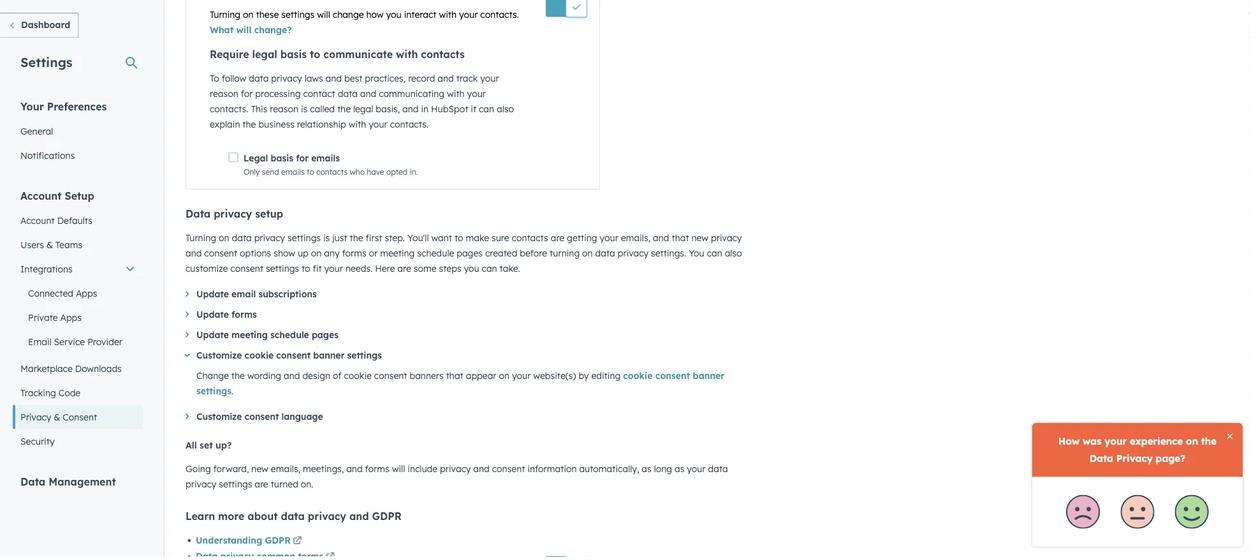 Task type: describe. For each thing, give the bounding box(es) containing it.
legal inside to follow data privacy laws and best practices, record and track your reason for processing contact data and communicating with your contacts. this reason is called the legal basis, and in hubspot it can also explain the business relationship with your contacts.
[[353, 103, 374, 115]]

relationship
[[297, 119, 346, 130]]

you
[[689, 248, 705, 259]]

wording
[[248, 370, 281, 382]]

your down the any
[[324, 263, 343, 274]]

to left fit
[[302, 263, 310, 274]]

your
[[20, 100, 44, 113]]

meeting inside turning on data privacy settings is just the first step. you'll want to make sure contacts are getting your emails, and that new privacy and consent options show up on any forms or meeting schedule pages created before turning on data privacy settings. you can also customize consent settings to fit your needs. here are some steps you can take.
[[380, 248, 415, 259]]

this
[[251, 103, 268, 115]]

automatically,
[[580, 463, 640, 474]]

with inside turning on these settings will change how you interact with your contacts. what will change?
[[439, 9, 457, 20]]

to right "want"
[[455, 233, 464, 244]]

website(s)
[[534, 370, 576, 382]]

first
[[366, 233, 383, 244]]

to
[[210, 73, 219, 84]]

customize consent language
[[197, 411, 323, 422]]

users & teams
[[20, 239, 82, 250]]

customize cookie consent banner settings
[[197, 350, 382, 361]]

set
[[200, 440, 213, 451]]

or
[[369, 248, 378, 259]]

private
[[28, 312, 58, 323]]

on right 'up'
[[311, 248, 322, 259]]

downloads
[[75, 363, 122, 374]]

data inside going forward, new emails, meetings, and forms will include privacy and consent information automatically, as long as your data privacy settings are turned on.
[[709, 463, 729, 474]]

is inside to follow data privacy laws and best practices, record and track your reason for processing contact data and communicating with your contacts. this reason is called the legal basis, and in hubspot it can also explain the business relationship with your contacts.
[[301, 103, 308, 115]]

settings inside cookie consent banner settings
[[197, 386, 232, 397]]

forms inside dropdown button
[[232, 309, 257, 320]]

the inside turning on data privacy settings is just the first step. you'll want to make sure contacts are getting your emails, and that new privacy and consent options show up on any forms or meeting schedule pages created before turning on data privacy settings. you can also customize consent settings to fit your needs. here are some steps you can take.
[[350, 233, 363, 244]]

banners
[[410, 370, 444, 382]]

here
[[375, 263, 395, 274]]

your preferences element
[[13, 99, 143, 167]]

0 vertical spatial reason
[[210, 88, 238, 99]]

emails, inside turning on data privacy settings is just the first step. you'll want to make sure contacts are getting your emails, and that new privacy and consent options show up on any forms or meeting schedule pages created before turning on data privacy settings. you can also customize consent settings to fit your needs. here are some steps you can take.
[[621, 233, 651, 244]]

communicate
[[324, 48, 393, 61]]

link opens in a new window image inside understanding gdpr link
[[293, 537, 302, 546]]

0 horizontal spatial contacts.
[[210, 103, 249, 115]]

for inside to follow data privacy laws and best practices, record and track your reason for processing contact data and communicating with your contacts. this reason is called the legal basis, and in hubspot it can also explain the business relationship with your contacts.
[[241, 88, 253, 99]]

make
[[466, 233, 489, 244]]

code
[[59, 387, 81, 398]]

steps
[[439, 263, 462, 274]]

1 horizontal spatial contacts
[[421, 48, 465, 61]]

send
[[262, 167, 279, 177]]

the down this
[[243, 119, 256, 130]]

service
[[54, 336, 85, 347]]

privacy inside to follow data privacy laws and best practices, record and track your reason for processing contact data and communicating with your contacts. this reason is called the legal basis, and in hubspot it can also explain the business relationship with your contacts.
[[271, 73, 302, 84]]

data up the options at the top of the page
[[232, 233, 252, 244]]

what
[[210, 24, 234, 35]]

customize consent language button
[[186, 409, 760, 425]]

customize for customize consent language
[[197, 411, 242, 422]]

notifications
[[20, 150, 75, 161]]

setup
[[65, 189, 94, 202]]

2 vertical spatial can
[[482, 263, 498, 274]]

setup
[[255, 208, 283, 220]]

just
[[333, 233, 347, 244]]

can inside to follow data privacy laws and best practices, record and track your reason for processing contact data and communicating with your contacts. this reason is called the legal basis, and in hubspot it can also explain the business relationship with your contacts.
[[479, 103, 495, 115]]

update forms button
[[186, 307, 760, 323]]

will inside going forward, new emails, meetings, and forms will include privacy and consent information automatically, as long as your data privacy settings are turned on.
[[392, 463, 405, 474]]

appear
[[466, 370, 497, 382]]

your inside turning on these settings will change how you interact with your contacts. what will change?
[[459, 9, 478, 20]]

before
[[520, 248, 548, 259]]

new inside turning on data privacy settings is just the first step. you'll want to make sure contacts are getting your emails, and that new privacy and consent options show up on any forms or meeting schedule pages created before turning on data privacy settings. you can also customize consent settings to fit your needs. here are some steps you can take.
[[692, 233, 709, 244]]

schedule inside update meeting schedule pages dropdown button
[[271, 330, 309, 341]]

data down the getting
[[596, 248, 616, 259]]

laws
[[305, 73, 323, 84]]

on inside turning on these settings will change how you interact with your contacts. what will change?
[[243, 9, 254, 20]]

account for account defaults
[[20, 215, 55, 226]]

update forms
[[197, 309, 257, 320]]

show
[[274, 248, 295, 259]]

follow
[[222, 73, 247, 84]]

security link
[[13, 429, 143, 453]]

the right called
[[337, 103, 351, 115]]

marketplace downloads link
[[13, 356, 143, 381]]

account defaults
[[20, 215, 92, 226]]

legal basis for emails
[[244, 153, 340, 164]]

turning for turning on data privacy settings is just the first step. you'll want to make sure contacts are getting your emails, and that new privacy and consent options show up on any forms or meeting schedule pages created before turning on data privacy settings. you can also customize consent settings to fit your needs. here are some steps you can take.
[[186, 233, 216, 244]]

meeting inside update meeting schedule pages dropdown button
[[232, 330, 268, 341]]

update for update email subscriptions
[[197, 289, 229, 300]]

more
[[218, 510, 245, 523]]

privacy
[[20, 411, 51, 422]]

opted
[[387, 167, 408, 177]]

users & teams link
[[13, 233, 143, 257]]

turning on data privacy settings is just the first step. you'll want to make sure contacts are getting your emails, and that new privacy and consent options show up on any forms or meeting schedule pages created before turning on data privacy settings. you can also customize consent settings to fit your needs. here are some steps you can take.
[[186, 233, 743, 274]]

you inside turning on data privacy settings is just the first step. you'll want to make sure contacts are getting your emails, and that new privacy and consent options show up on any forms or meeting schedule pages created before turning on data privacy settings. you can also customize consent settings to fit your needs. here are some steps you can take.
[[464, 263, 480, 274]]

banner inside dropdown button
[[313, 350, 345, 361]]

subscriptions
[[259, 289, 317, 300]]

going
[[186, 463, 211, 474]]

who
[[350, 167, 365, 177]]

on down the data privacy setup
[[219, 233, 229, 244]]

tracking code
[[20, 387, 81, 398]]

data right about
[[281, 510, 305, 523]]

update email subscriptions
[[197, 289, 317, 300]]

2 link opens in a new window image from the top
[[326, 553, 335, 557]]

contacts inside turning on data privacy settings is just the first step. you'll want to make sure contacts are getting your emails, and that new privacy and consent options show up on any forms or meeting schedule pages created before turning on data privacy settings. you can also customize consent settings to fit your needs. here are some steps you can take.
[[512, 233, 549, 244]]

in
[[421, 103, 429, 115]]

called
[[310, 103, 335, 115]]

2 horizontal spatial are
[[551, 233, 565, 244]]

forward,
[[214, 463, 249, 474]]

understanding gdpr
[[196, 535, 291, 546]]

have
[[367, 167, 384, 177]]

on down the getting
[[583, 248, 593, 259]]

are inside going forward, new emails, meetings, and forms will include privacy and consent information automatically, as long as your data privacy settings are turned on.
[[255, 479, 268, 490]]

basis,
[[376, 103, 400, 115]]

apps for connected apps
[[76, 287, 97, 299]]

your down basis,
[[369, 119, 388, 130]]

change
[[333, 9, 364, 20]]

1 link opens in a new window image from the top
[[326, 550, 335, 557]]

1 horizontal spatial cookie
[[344, 370, 372, 382]]

any
[[324, 248, 340, 259]]

your right the getting
[[600, 233, 619, 244]]

needs.
[[346, 263, 373, 274]]

to follow data privacy laws and best practices, record and track your reason for processing contact data and communicating with your contacts. this reason is called the legal basis, and in hubspot it can also explain the business relationship with your contacts.
[[210, 73, 514, 130]]

0 vertical spatial basis
[[281, 48, 307, 61]]

how
[[367, 9, 384, 20]]

cookie consent banner settings
[[197, 370, 725, 397]]

up
[[298, 248, 309, 259]]

record
[[408, 73, 435, 84]]

want
[[432, 233, 452, 244]]

contacts. inside turning on these settings will change how you interact with your contacts. what will change?
[[481, 9, 519, 20]]

caret image for update meeting schedule pages
[[186, 332, 189, 338]]

customize
[[186, 263, 228, 274]]

your preferences
[[20, 100, 107, 113]]

contact
[[303, 88, 335, 99]]

consent
[[63, 411, 97, 422]]

your right track
[[481, 73, 499, 84]]

forms inside turning on data privacy settings is just the first step. you'll want to make sure contacts are getting your emails, and that new privacy and consent options show up on any forms or meeting schedule pages created before turning on data privacy settings. you can also customize consent settings to fit your needs. here are some steps you can take.
[[342, 248, 367, 259]]

change
[[197, 370, 229, 382]]

account for account setup
[[20, 189, 62, 202]]

provider
[[87, 336, 123, 347]]

1 vertical spatial are
[[398, 263, 411, 274]]

change the wording and design of cookie consent banners that appear on your website(s) by editing
[[197, 370, 624, 382]]

processing
[[255, 88, 301, 99]]

0 vertical spatial emails
[[311, 153, 340, 164]]

gdpr inside understanding gdpr link
[[265, 535, 291, 546]]

your up it
[[467, 88, 486, 99]]

marketplace
[[20, 363, 73, 374]]

update email subscriptions button
[[186, 287, 760, 302]]

language
[[282, 411, 323, 422]]

all
[[186, 440, 197, 451]]

pages inside update meeting schedule pages dropdown button
[[312, 330, 339, 341]]

1 vertical spatial contacts
[[317, 167, 348, 177]]

settings.
[[651, 248, 687, 259]]

data privacy setup
[[186, 208, 283, 220]]



Task type: vqa. For each thing, say whether or not it's contained in the screenshot.
Linkedin inside Capture messages sent through LinkedIn and log them to a record's timeline.
no



Task type: locate. For each thing, give the bounding box(es) containing it.
dashboard link
[[0, 13, 79, 38]]

turning
[[210, 9, 241, 20], [186, 233, 216, 244]]

data up processing
[[249, 73, 269, 84]]

design
[[303, 370, 331, 382]]

require
[[210, 48, 249, 61]]

2 vertical spatial update
[[197, 330, 229, 341]]

new right forward,
[[252, 463, 269, 474]]

the
[[337, 103, 351, 115], [243, 119, 256, 130], [350, 233, 363, 244], [232, 370, 245, 382]]

pages up customize cookie consent banner settings
[[312, 330, 339, 341]]

what will change? link
[[210, 24, 292, 35]]

account
[[20, 189, 62, 202], [20, 215, 55, 226]]

settings
[[282, 9, 315, 20], [288, 233, 321, 244], [266, 263, 299, 274], [347, 350, 382, 361], [197, 386, 232, 397], [219, 479, 252, 490]]

1 customize from the top
[[197, 350, 242, 361]]

with up the hubspot
[[447, 88, 465, 99]]

0 horizontal spatial emails,
[[271, 463, 301, 474]]

apps for private apps
[[60, 312, 82, 323]]

1 vertical spatial reason
[[270, 103, 299, 115]]

& right users
[[46, 239, 53, 250]]

schedule down "want"
[[418, 248, 454, 259]]

meeting down update forms
[[232, 330, 268, 341]]

0 vertical spatial pages
[[457, 248, 483, 259]]

of
[[333, 370, 342, 382]]

is left called
[[301, 103, 308, 115]]

settings inside customize cookie consent banner settings dropdown button
[[347, 350, 382, 361]]

0 horizontal spatial as
[[642, 463, 652, 474]]

forms inside going forward, new emails, meetings, and forms will include privacy and consent information automatically, as long as your data privacy settings are turned on.
[[365, 463, 390, 474]]

basis up laws
[[281, 48, 307, 61]]

customize for customize cookie consent banner settings
[[197, 350, 242, 361]]

legal left basis,
[[353, 103, 374, 115]]

settings inside going forward, new emails, meetings, and forms will include privacy and consent information automatically, as long as your data privacy settings are turned on.
[[219, 479, 252, 490]]

settings inside turning on these settings will change how you interact with your contacts. what will change?
[[282, 9, 315, 20]]

account up account defaults
[[20, 189, 62, 202]]

cookie right of
[[344, 370, 372, 382]]

emails, right the getting
[[621, 233, 651, 244]]

emails, inside going forward, new emails, meetings, and forms will include privacy and consent information automatically, as long as your data privacy settings are turned on.
[[271, 463, 301, 474]]

caret image for customize consent language
[[186, 414, 189, 420]]

will left include
[[392, 463, 405, 474]]

settings down forward,
[[219, 479, 252, 490]]

1 vertical spatial basis
[[271, 153, 294, 164]]

2 vertical spatial will
[[392, 463, 405, 474]]

1 vertical spatial account
[[20, 215, 55, 226]]

1 vertical spatial customize
[[197, 411, 242, 422]]

update down update forms
[[197, 330, 229, 341]]

pages inside turning on data privacy settings is just the first step. you'll want to make sure contacts are getting your emails, and that new privacy and consent options show up on any forms or meeting schedule pages created before turning on data privacy settings. you can also customize consent settings to fit your needs. here are some steps you can take.
[[457, 248, 483, 259]]

apps down integrations button
[[76, 287, 97, 299]]

0 vertical spatial emails,
[[621, 233, 651, 244]]

legal
[[252, 48, 278, 61], [353, 103, 374, 115]]

1 horizontal spatial legal
[[353, 103, 374, 115]]

on right appear
[[499, 370, 510, 382]]

update down customize
[[197, 309, 229, 320]]

0 horizontal spatial also
[[497, 103, 514, 115]]

communicating
[[379, 88, 445, 99]]

contacts up before
[[512, 233, 549, 244]]

tracking code link
[[13, 381, 143, 405]]

link opens in a new window image
[[326, 550, 335, 557], [326, 553, 335, 557]]

apps inside 'link'
[[76, 287, 97, 299]]

banner
[[313, 350, 345, 361], [693, 370, 725, 382]]

also right it
[[497, 103, 514, 115]]

cookie inside cookie consent banner settings
[[624, 370, 653, 382]]

2 as from the left
[[675, 463, 685, 474]]

caret image for customize cookie consent banner settings
[[184, 354, 190, 357]]

data right long
[[709, 463, 729, 474]]

1 vertical spatial data
[[20, 475, 45, 488]]

& for users
[[46, 239, 53, 250]]

data up customize
[[186, 208, 211, 220]]

customize up change
[[197, 350, 242, 361]]

caret image inside update email subscriptions dropdown button
[[186, 291, 189, 297]]

2 customize from the top
[[197, 411, 242, 422]]

apps
[[76, 287, 97, 299], [60, 312, 82, 323]]

1 vertical spatial pages
[[312, 330, 339, 341]]

emails, up turned
[[271, 463, 301, 474]]

2 vertical spatial contacts.
[[390, 119, 429, 130]]

customize down .
[[197, 411, 242, 422]]

update meeting schedule pages
[[197, 330, 339, 341]]

0 vertical spatial also
[[497, 103, 514, 115]]

your right long
[[687, 463, 706, 474]]

1 vertical spatial emails
[[281, 167, 305, 177]]

created
[[486, 248, 518, 259]]

1 horizontal spatial gdpr
[[372, 510, 402, 523]]

meeting down the step.
[[380, 248, 415, 259]]

learn
[[186, 510, 215, 523]]

general
[[20, 125, 53, 137]]

turning up customize
[[186, 233, 216, 244]]

privacy & consent
[[20, 411, 97, 422]]

0 horizontal spatial &
[[46, 239, 53, 250]]

about
[[248, 510, 278, 523]]

in.
[[410, 167, 418, 177]]

1 vertical spatial schedule
[[271, 330, 309, 341]]

new up you
[[692, 233, 709, 244]]

for up only send emails to contacts who have opted in.
[[296, 153, 309, 164]]

you'll
[[408, 233, 429, 244]]

turning inside turning on data privacy settings is just the first step. you'll want to make sure contacts are getting your emails, and that new privacy and consent options show up on any forms or meeting schedule pages created before turning on data privacy settings. you can also customize consent settings to fit your needs. here are some steps you can take.
[[186, 233, 216, 244]]

the right just
[[350, 233, 363, 244]]

2 vertical spatial forms
[[365, 463, 390, 474]]

turning
[[550, 248, 580, 259]]

1 link opens in a new window image from the top
[[293, 534, 302, 549]]

0 horizontal spatial pages
[[312, 330, 339, 341]]

also inside to follow data privacy laws and best practices, record and track your reason for processing contact data and communicating with your contacts. this reason is called the legal basis, and in hubspot it can also explain the business relationship with your contacts.
[[497, 103, 514, 115]]

emails down legal basis for emails
[[281, 167, 305, 177]]

0 vertical spatial turning
[[210, 9, 241, 20]]

turning up "what"
[[210, 9, 241, 20]]

0 horizontal spatial new
[[252, 463, 269, 474]]

0 horizontal spatial data
[[20, 475, 45, 488]]

0 horizontal spatial schedule
[[271, 330, 309, 341]]

0 horizontal spatial cookie
[[245, 350, 274, 361]]

1 vertical spatial can
[[707, 248, 723, 259]]

reason down processing
[[270, 103, 299, 115]]

contacts left who
[[317, 167, 348, 177]]

caret image inside customize consent language dropdown button
[[186, 414, 189, 420]]

is left just
[[323, 233, 330, 244]]

that inside turning on data privacy settings is just the first step. you'll want to make sure contacts are getting your emails, and that new privacy and consent options show up on any forms or meeting schedule pages created before turning on data privacy settings. you can also customize consent settings to fit your needs. here are some steps you can take.
[[672, 233, 689, 244]]

to up laws
[[310, 48, 321, 61]]

0 horizontal spatial contacts
[[317, 167, 348, 177]]

connected apps link
[[13, 281, 143, 305]]

caret image inside customize cookie consent banner settings dropdown button
[[184, 354, 190, 357]]

1 vertical spatial gdpr
[[265, 535, 291, 546]]

understanding gdpr link
[[196, 534, 304, 549]]

your left website(s)
[[512, 370, 531, 382]]

is
[[301, 103, 308, 115], [323, 233, 330, 244]]

0 vertical spatial apps
[[76, 287, 97, 299]]

include
[[408, 463, 438, 474]]

0 vertical spatial legal
[[252, 48, 278, 61]]

1 vertical spatial that
[[446, 370, 464, 382]]

by
[[579, 370, 589, 382]]

0 vertical spatial caret image
[[186, 312, 189, 318]]

turning inside turning on these settings will change how you interact with your contacts. what will change?
[[210, 9, 241, 20]]

0 horizontal spatial meeting
[[232, 330, 268, 341]]

forms up needs.
[[342, 248, 367, 259]]

0 horizontal spatial gdpr
[[265, 535, 291, 546]]

data for data management
[[20, 475, 45, 488]]

caret image inside update meeting schedule pages dropdown button
[[186, 332, 189, 338]]

as
[[642, 463, 652, 474], [675, 463, 685, 474]]

information
[[528, 463, 577, 474]]

0 vertical spatial contacts
[[421, 48, 465, 61]]

apps up the service
[[60, 312, 82, 323]]

consent inside cookie consent banner settings
[[656, 370, 691, 382]]

on up what will change? "link"
[[243, 9, 254, 20]]

update up update forms
[[197, 289, 229, 300]]

0 vertical spatial contacts.
[[481, 9, 519, 20]]

2 update from the top
[[197, 309, 229, 320]]

0 vertical spatial data
[[186, 208, 211, 220]]

update
[[197, 289, 229, 300], [197, 309, 229, 320], [197, 330, 229, 341]]

with right 'interact'
[[439, 9, 457, 20]]

0 horizontal spatial that
[[446, 370, 464, 382]]

that up settings. on the right top of page
[[672, 233, 689, 244]]

can right you
[[707, 248, 723, 259]]

0 horizontal spatial emails
[[281, 167, 305, 177]]

1 horizontal spatial emails,
[[621, 233, 651, 244]]

explain
[[210, 119, 240, 130]]

email
[[28, 336, 51, 347]]

forms left include
[[365, 463, 390, 474]]

data down best
[[338, 88, 358, 99]]

1 vertical spatial update
[[197, 309, 229, 320]]

the up .
[[232, 370, 245, 382]]

2 link opens in a new window image from the top
[[293, 537, 302, 546]]

1 vertical spatial banner
[[693, 370, 725, 382]]

can down created
[[482, 263, 498, 274]]

caret image
[[186, 291, 189, 297], [184, 354, 190, 357], [186, 414, 189, 420]]

private apps
[[28, 312, 82, 323]]

sure
[[492, 233, 510, 244]]

options
[[240, 248, 271, 259]]

1 vertical spatial will
[[236, 24, 252, 35]]

0 vertical spatial schedule
[[418, 248, 454, 259]]

account setup
[[20, 189, 94, 202]]

as right long
[[675, 463, 685, 474]]

1 horizontal spatial are
[[398, 263, 411, 274]]

2 vertical spatial caret image
[[186, 414, 189, 420]]

users
[[20, 239, 44, 250]]

1 vertical spatial also
[[725, 248, 743, 259]]

are left turned
[[255, 479, 268, 490]]

on
[[243, 9, 254, 20], [219, 233, 229, 244], [311, 248, 322, 259], [583, 248, 593, 259], [499, 370, 510, 382]]

are right here
[[398, 263, 411, 274]]

0 horizontal spatial are
[[255, 479, 268, 490]]

0 vertical spatial is
[[301, 103, 308, 115]]

0 vertical spatial can
[[479, 103, 495, 115]]

turning on these settings will change how you interact with your contacts. what will change?
[[210, 9, 519, 35]]

caret image
[[186, 312, 189, 318], [186, 332, 189, 338]]

some
[[414, 263, 437, 274]]

basis up send in the top of the page
[[271, 153, 294, 164]]

0 horizontal spatial reason
[[210, 88, 238, 99]]

to
[[310, 48, 321, 61], [307, 167, 314, 177], [455, 233, 464, 244], [302, 263, 310, 274]]

1 as from the left
[[642, 463, 652, 474]]

data down security
[[20, 475, 45, 488]]

you right how
[[386, 9, 402, 20]]

0 horizontal spatial will
[[236, 24, 252, 35]]

1 horizontal spatial you
[[464, 263, 480, 274]]

you right "steps"
[[464, 263, 480, 274]]

2 horizontal spatial cookie
[[624, 370, 653, 382]]

&
[[46, 239, 53, 250], [54, 411, 60, 422]]

0 horizontal spatial you
[[386, 9, 402, 20]]

1 horizontal spatial as
[[675, 463, 685, 474]]

management
[[49, 475, 116, 488]]

1 horizontal spatial meeting
[[380, 248, 415, 259]]

consent inside going forward, new emails, meetings, and forms will include privacy and consent information automatically, as long as your data privacy settings are turned on.
[[492, 463, 525, 474]]

all set up?
[[186, 440, 232, 451]]

account up users
[[20, 215, 55, 226]]

0 vertical spatial meeting
[[380, 248, 415, 259]]

emails,
[[621, 233, 651, 244], [271, 463, 301, 474]]

up?
[[216, 440, 232, 451]]

0 horizontal spatial banner
[[313, 350, 345, 361]]

pages down make
[[457, 248, 483, 259]]

turning for turning on these settings will change how you interact with your contacts. what will change?
[[210, 9, 241, 20]]

teams
[[55, 239, 82, 250]]

with up record
[[396, 48, 418, 61]]

1 vertical spatial legal
[[353, 103, 374, 115]]

1 horizontal spatial will
[[317, 9, 330, 20]]

practices,
[[365, 73, 406, 84]]

fit
[[313, 263, 322, 274]]

1 horizontal spatial is
[[323, 233, 330, 244]]

on.
[[301, 479, 314, 490]]

cookie up wording
[[245, 350, 274, 361]]

your inside going forward, new emails, meetings, and forms will include privacy and consent information automatically, as long as your data privacy settings are turned on.
[[687, 463, 706, 474]]

1 horizontal spatial banner
[[693, 370, 725, 382]]

schedule inside turning on data privacy settings is just the first step. you'll want to make sure contacts are getting your emails, and that new privacy and consent options show up on any forms or meeting schedule pages created before turning on data privacy settings. you can also customize consent settings to fit your needs. here are some steps you can take.
[[418, 248, 454, 259]]

2 account from the top
[[20, 215, 55, 226]]

.
[[232, 386, 234, 397]]

1 vertical spatial turning
[[186, 233, 216, 244]]

marketplace downloads
[[20, 363, 122, 374]]

0 horizontal spatial legal
[[252, 48, 278, 61]]

cookie
[[245, 350, 274, 361], [344, 370, 372, 382], [624, 370, 653, 382]]

data for data privacy setup
[[186, 208, 211, 220]]

interact
[[404, 9, 437, 20]]

legal down the change?
[[252, 48, 278, 61]]

& for privacy
[[54, 411, 60, 422]]

1 caret image from the top
[[186, 312, 189, 318]]

1 horizontal spatial reason
[[270, 103, 299, 115]]

1 vertical spatial you
[[464, 263, 480, 274]]

2 horizontal spatial contacts.
[[481, 9, 519, 20]]

caret image inside update forms dropdown button
[[186, 312, 189, 318]]

0 vertical spatial new
[[692, 233, 709, 244]]

1 horizontal spatial data
[[186, 208, 211, 220]]

that left appear
[[446, 370, 464, 382]]

& right privacy
[[54, 411, 60, 422]]

caret image for update forms
[[186, 312, 189, 318]]

settings up 'up'
[[288, 233, 321, 244]]

0 vertical spatial caret image
[[186, 291, 189, 297]]

long
[[654, 463, 673, 474]]

will
[[317, 9, 330, 20], [236, 24, 252, 35], [392, 463, 405, 474]]

connected
[[28, 287, 73, 299]]

basis
[[281, 48, 307, 61], [271, 153, 294, 164]]

dashboard
[[21, 19, 70, 30]]

emails up only send emails to contacts who have opted in.
[[311, 153, 340, 164]]

0 vertical spatial will
[[317, 9, 330, 20]]

forms
[[342, 248, 367, 259], [232, 309, 257, 320], [365, 463, 390, 474]]

2 caret image from the top
[[186, 332, 189, 338]]

customize cookie consent banner settings button
[[184, 348, 760, 363]]

0 horizontal spatial for
[[241, 88, 253, 99]]

reason down the to
[[210, 88, 238, 99]]

to down legal basis for emails
[[307, 167, 314, 177]]

settings up the change?
[[282, 9, 315, 20]]

email service provider
[[28, 336, 123, 347]]

update for update forms
[[197, 309, 229, 320]]

defaults
[[57, 215, 92, 226]]

settings up change the wording and design of cookie consent banners that appear on your website(s) by editing
[[347, 350, 382, 361]]

0 vertical spatial gdpr
[[372, 510, 402, 523]]

will right "what"
[[236, 24, 252, 35]]

update for update meeting schedule pages
[[197, 330, 229, 341]]

you inside turning on these settings will change how you interact with your contacts. what will change?
[[386, 9, 402, 20]]

0 vertical spatial customize
[[197, 350, 242, 361]]

1 horizontal spatial &
[[54, 411, 60, 422]]

1 vertical spatial is
[[323, 233, 330, 244]]

2 vertical spatial contacts
[[512, 233, 549, 244]]

will left change
[[317, 9, 330, 20]]

contacts up record
[[421, 48, 465, 61]]

settings down change
[[197, 386, 232, 397]]

0 vertical spatial &
[[46, 239, 53, 250]]

schedule
[[418, 248, 454, 259], [271, 330, 309, 341]]

only
[[244, 167, 260, 177]]

for up this
[[241, 88, 253, 99]]

also inside turning on data privacy settings is just the first step. you'll want to make sure contacts are getting your emails, and that new privacy and consent options show up on any forms or meeting schedule pages created before turning on data privacy settings. you can also customize consent settings to fit your needs. here are some steps you can take.
[[725, 248, 743, 259]]

customize
[[197, 350, 242, 361], [197, 411, 242, 422]]

0 vertical spatial banner
[[313, 350, 345, 361]]

1 horizontal spatial schedule
[[418, 248, 454, 259]]

caret image for update email subscriptions
[[186, 291, 189, 297]]

1 horizontal spatial also
[[725, 248, 743, 259]]

is inside turning on data privacy settings is just the first step. you'll want to make sure contacts are getting your emails, and that new privacy and consent options show up on any forms or meeting schedule pages created before turning on data privacy settings. you can also customize consent settings to fit your needs. here are some steps you can take.
[[323, 233, 330, 244]]

are up turning
[[551, 233, 565, 244]]

link opens in a new window image
[[293, 534, 302, 549], [293, 537, 302, 546]]

settings down show on the top left
[[266, 263, 299, 274]]

account setup element
[[13, 189, 143, 453]]

2 horizontal spatial will
[[392, 463, 405, 474]]

1 vertical spatial forms
[[232, 309, 257, 320]]

1 vertical spatial for
[[296, 153, 309, 164]]

are
[[551, 233, 565, 244], [398, 263, 411, 274], [255, 479, 268, 490]]

2 horizontal spatial contacts
[[512, 233, 549, 244]]

1 vertical spatial caret image
[[184, 354, 190, 357]]

cookie right editing
[[624, 370, 653, 382]]

schedule up customize cookie consent banner settings
[[271, 330, 309, 341]]

getting
[[567, 233, 598, 244]]

as left long
[[642, 463, 652, 474]]

1 horizontal spatial that
[[672, 233, 689, 244]]

your right 'interact'
[[459, 9, 478, 20]]

banner inside cookie consent banner settings
[[693, 370, 725, 382]]

also right you
[[725, 248, 743, 259]]

can right it
[[479, 103, 495, 115]]

1 vertical spatial &
[[54, 411, 60, 422]]

1 update from the top
[[197, 289, 229, 300]]

with right relationship
[[349, 119, 367, 130]]

settings
[[20, 54, 72, 70]]

1 vertical spatial apps
[[60, 312, 82, 323]]

editing
[[592, 370, 621, 382]]

cookie inside dropdown button
[[245, 350, 274, 361]]

these
[[256, 9, 279, 20]]

update meeting schedule pages button
[[186, 328, 760, 343]]

integrations
[[20, 263, 73, 274]]

tracking
[[20, 387, 56, 398]]

1 account from the top
[[20, 189, 62, 202]]

3 update from the top
[[197, 330, 229, 341]]

new inside going forward, new emails, meetings, and forms will include privacy and consent information automatically, as long as your data privacy settings are turned on.
[[252, 463, 269, 474]]

forms down email at the bottom of page
[[232, 309, 257, 320]]

0 vertical spatial account
[[20, 189, 62, 202]]



